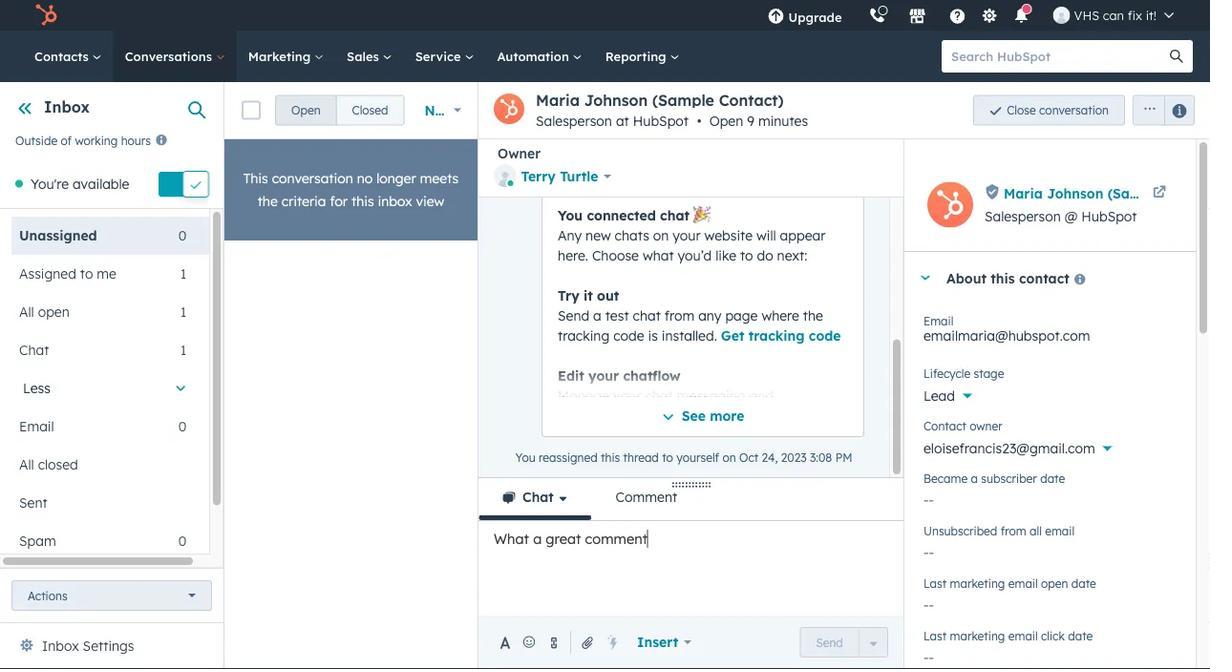 Task type: vqa. For each thing, say whether or not it's contained in the screenshot.
all
yes



Task type: locate. For each thing, give the bounding box(es) containing it.
0 horizontal spatial salesperson
[[536, 113, 613, 130]]

your inside set up chat behaviour based on your team's availability.
[[763, 548, 791, 565]]

2 vertical spatial a
[[533, 531, 542, 548]]

1 vertical spatial on
[[723, 451, 737, 465]]

conversation inside button
[[1040, 103, 1110, 118]]

johnson inside "maria johnson (sample contact) salesperson at hubspot • open 9 minutes"
[[585, 91, 648, 110]]

chat left 🎉
[[661, 207, 690, 224]]

0 vertical spatial email
[[924, 314, 954, 328]]

2 1 from the top
[[180, 304, 187, 320]]

all
[[19, 304, 34, 320], [19, 457, 34, 473]]

last for last marketing email click date
[[924, 629, 947, 644]]

1 tracking from the left
[[558, 327, 610, 344]]

color
[[651, 468, 683, 485]]

0 vertical spatial of
[[61, 133, 72, 147]]

1 horizontal spatial email
[[924, 314, 954, 328]]

and down yourself on the right bottom of the page
[[686, 468, 711, 485]]

salesperson left at
[[536, 113, 613, 130]]

1 vertical spatial this
[[991, 270, 1016, 286]]

inbox
[[44, 97, 90, 117], [42, 638, 79, 655]]

search image
[[1171, 50, 1184, 63]]

unassigned
[[19, 227, 97, 244]]

can
[[1104, 7, 1125, 23]]

salesperson
[[536, 113, 613, 130], [985, 208, 1062, 225]]

1 vertical spatial maria
[[1004, 185, 1044, 202]]

Became a subscriber date text field
[[924, 483, 1177, 513]]

open down the unsubscribed from all email text field
[[1042, 577, 1069, 591]]

1 horizontal spatial code
[[809, 327, 842, 344]]

0 horizontal spatial maria
[[536, 91, 580, 110]]

2 vertical spatial the
[[627, 468, 648, 485]]

hubspot image
[[34, 4, 57, 27]]

email inside 'email emailmaria@hubspot.com'
[[924, 314, 954, 328]]

1 vertical spatial chat
[[523, 489, 554, 506]]

inbox left settings
[[42, 638, 79, 655]]

1 horizontal spatial open
[[1042, 577, 1069, 591]]

all open
[[19, 304, 70, 320]]

menu item
[[856, 0, 860, 31]]

this inside dropdown button
[[991, 270, 1016, 286]]

email for email
[[19, 418, 54, 435]]

0 horizontal spatial open
[[38, 304, 70, 320]]

emailmaria@hubspot.com
[[924, 328, 1091, 345]]

code inside try it out send a test chat from any page where the tracking code is installed.
[[614, 327, 645, 344]]

inbox settings
[[42, 638, 134, 655]]

on right based at the right bottom
[[744, 548, 760, 565]]

(sample inside "maria johnson (sample contact) salesperson at hubspot • open 9 minutes"
[[653, 91, 715, 110]]

page
[[726, 307, 758, 324]]

chat inside try it out send a test chat from any page where the tracking code is installed.
[[633, 307, 661, 324]]

1
[[180, 266, 187, 282], [180, 304, 187, 320], [180, 342, 187, 359]]

you left reassigned
[[516, 451, 536, 465]]

chat inside button
[[523, 489, 554, 506]]

to up color
[[662, 451, 674, 465]]

you reassigned this thread to yourself on oct 24, 2023 3:08 pm
[[516, 451, 853, 465]]

0 vertical spatial last
[[924, 577, 947, 591]]

email down caret 'icon'
[[924, 314, 954, 328]]

0 horizontal spatial on
[[654, 227, 669, 244]]

a right became at the bottom of the page
[[972, 472, 979, 486]]

maria johnson (sample contact) main content
[[225, 0, 1211, 670]]

1 code from the left
[[614, 327, 645, 344]]

next:
[[778, 247, 808, 264]]

0
[[178, 227, 187, 244], [178, 418, 187, 435], [178, 533, 187, 550]]

tracking inside try it out send a test chat from any page where the tracking code is installed.
[[558, 327, 610, 344]]

comment button
[[592, 479, 702, 521]]

1 1 from the top
[[180, 266, 187, 282]]

1 horizontal spatial chat
[[523, 489, 554, 506]]

1 for to
[[180, 266, 187, 282]]

0 vertical spatial (sample
[[653, 91, 715, 110]]

all down assigned on the top of page
[[19, 304, 34, 320]]

0 horizontal spatial open
[[291, 103, 321, 118]]

maria inside "maria johnson (sample contact) salesperson at hubspot • open 9 minutes"
[[536, 91, 580, 110]]

on inside you connected chat 🎉 any new chats on your website will appear here. choose what you'd like to do next:
[[654, 227, 669, 244]]

1 vertical spatial of
[[747, 468, 760, 485]]

yourself
[[677, 451, 720, 465]]

0 vertical spatial on
[[654, 227, 669, 244]]

conversation up criteria
[[272, 170, 353, 187]]

0 vertical spatial 1
[[180, 266, 187, 282]]

3 0 from the top
[[178, 533, 187, 550]]

1 horizontal spatial conversation
[[1040, 103, 1110, 118]]

1 vertical spatial (sample
[[1108, 185, 1164, 202]]

chat down chatflow
[[646, 388, 674, 404]]

marketing link
[[237, 31, 335, 82]]

0 vertical spatial maria
[[536, 91, 580, 110]]

2 vertical spatial date
[[1069, 629, 1094, 644]]

chats
[[615, 227, 650, 244]]

2 all from the top
[[19, 457, 34, 473]]

minutes
[[759, 113, 809, 130]]

this right about
[[991, 270, 1016, 286]]

open
[[291, 103, 321, 118], [710, 113, 744, 130]]

open inside maria johnson (sample contact) main content
[[1042, 577, 1069, 591]]

0 vertical spatial send
[[558, 307, 590, 324]]

1 marketing from the top
[[951, 577, 1006, 591]]

a inside try it out send a test chat from any page where the tracking code is installed.
[[594, 307, 602, 324]]

1 vertical spatial johnson
[[1048, 185, 1104, 202]]

fix
[[1128, 7, 1143, 23]]

last right send group
[[924, 629, 947, 644]]

hubspot inside "maria johnson (sample contact) salesperson at hubspot • open 9 minutes"
[[633, 113, 689, 130]]

2 horizontal spatial on
[[744, 548, 760, 565]]

became a subscriber date
[[924, 472, 1066, 486]]

notifications button
[[1006, 0, 1038, 31]]

0 vertical spatial email
[[1046, 524, 1075, 539]]

help image
[[950, 9, 967, 26]]

conversation right close on the top right of page
[[1040, 103, 1110, 118]]

0 horizontal spatial this
[[352, 193, 374, 210]]

2023
[[782, 451, 807, 465]]

the down thread
[[627, 468, 648, 485]]

hubspot right at
[[633, 113, 689, 130]]

availability.
[[558, 568, 629, 585]]

2 vertical spatial 1
[[180, 342, 187, 359]]

1 vertical spatial last
[[924, 629, 947, 644]]

you inside you connected chat 🎉 any new chats on your website will appear here. choose what you'd like to do next:
[[558, 207, 583, 224]]

try
[[558, 287, 580, 304]]

send down the try
[[558, 307, 590, 324]]

of down oct
[[747, 468, 760, 485]]

your down '24,'
[[764, 468, 792, 485]]

to inside you connected chat 🎉 any new chats on your website will appear here. choose what you'd like to do next:
[[741, 247, 754, 264]]

open down marketing link
[[291, 103, 321, 118]]

and right messaging
[[750, 388, 774, 404]]

0 vertical spatial conversation
[[1040, 103, 1110, 118]]

maria down automation link
[[536, 91, 580, 110]]

hours
[[121, 133, 151, 147]]

you up "any"
[[558, 207, 583, 224]]

tracking down where
[[749, 327, 805, 344]]

marketing down last marketing email open date at the right of the page
[[951, 629, 1006, 644]]

more
[[710, 408, 745, 424]]

1 horizontal spatial group
[[1126, 95, 1196, 126]]

marketplaces image
[[909, 9, 927, 26]]

on
[[654, 227, 669, 244], [723, 451, 737, 465], [744, 548, 760, 565]]

sales
[[347, 48, 383, 64]]

2 vertical spatial this
[[601, 451, 621, 465]]

date right 'click'
[[1069, 629, 1094, 644]]

0 vertical spatial inbox
[[44, 97, 90, 117]]

0 horizontal spatial tracking
[[558, 327, 610, 344]]

a left test
[[594, 307, 602, 324]]

chat down 3:08
[[796, 468, 824, 485]]

code
[[614, 327, 645, 344], [809, 327, 842, 344]]

0 horizontal spatial chat
[[19, 342, 49, 359]]

salesperson inside "maria johnson (sample contact) salesperson at hubspot • open 9 minutes"
[[536, 113, 613, 130]]

conversation inside this conversation no longer meets the criteria for this inbox view
[[272, 170, 353, 187]]

marketing down 'unsubscribed'
[[951, 577, 1006, 591]]

1 horizontal spatial the
[[627, 468, 648, 485]]

chat up is
[[633, 307, 661, 324]]

chat left widget.
[[523, 489, 554, 506]]

this up customize
[[601, 451, 621, 465]]

1 horizontal spatial johnson
[[1048, 185, 1104, 202]]

1 horizontal spatial open
[[710, 113, 744, 130]]

0 horizontal spatial code
[[614, 327, 645, 344]]

0 horizontal spatial email
[[19, 418, 54, 435]]

of right outside
[[61, 133, 72, 147]]

to left do
[[741, 247, 754, 264]]

edit
[[558, 367, 585, 384]]

1 last from the top
[[924, 577, 947, 591]]

1 vertical spatial marketing
[[951, 629, 1006, 644]]

chat up less
[[19, 342, 49, 359]]

the down this
[[258, 193, 278, 210]]

contact
[[1020, 270, 1070, 286]]

conversation for this
[[272, 170, 353, 187]]

1 horizontal spatial to
[[662, 451, 674, 465]]

what a great comment
[[494, 531, 648, 548]]

owner
[[498, 145, 541, 162]]

on inside set up chat behaviour based on your team's availability.
[[744, 548, 760, 565]]

(sample left the contac
[[1108, 185, 1164, 202]]

like
[[716, 247, 737, 264]]

send down team's
[[817, 636, 844, 650]]

2 horizontal spatial to
[[741, 247, 754, 264]]

group down sales
[[275, 95, 405, 126]]

chat
[[661, 207, 690, 224], [633, 307, 661, 324], [646, 388, 674, 404], [796, 468, 824, 485], [602, 548, 630, 565]]

to left me
[[80, 266, 93, 282]]

conversation for close
[[1040, 103, 1110, 118]]

open down assigned on the top of page
[[38, 304, 70, 320]]

2 0 from the top
[[178, 418, 187, 435]]

0 horizontal spatial conversation
[[272, 170, 353, 187]]

2 vertical spatial 0
[[178, 533, 187, 550]]

inbox up outside of working hours
[[44, 97, 90, 117]]

0 horizontal spatial and
[[686, 468, 711, 485]]

1 vertical spatial 1
[[180, 304, 187, 320]]

0 vertical spatial a
[[594, 307, 602, 324]]

2 vertical spatial email
[[1009, 629, 1039, 644]]

lead
[[924, 388, 956, 405]]

0 horizontal spatial you
[[516, 451, 536, 465]]

0 horizontal spatial (sample
[[653, 91, 715, 110]]

service
[[415, 48, 465, 64]]

actions
[[28, 589, 68, 604]]

of inside customize the color and style of your chat widget.
[[747, 468, 760, 485]]

0 vertical spatial you
[[558, 207, 583, 224]]

on up style
[[723, 451, 737, 465]]

0 vertical spatial from
[[665, 307, 695, 324]]

your inside you connected chat 🎉 any new chats on your website will appear here. choose what you'd like to do next:
[[673, 227, 701, 244]]

reporting
[[606, 48, 670, 64]]

0 horizontal spatial a
[[533, 531, 542, 548]]

maria johnson (sample contac link
[[1004, 182, 1211, 205]]

0 vertical spatial marketing
[[951, 577, 1006, 591]]

group
[[275, 95, 405, 126], [1126, 95, 1196, 126]]

all left closed
[[19, 457, 34, 473]]

0 vertical spatial date
[[1041, 472, 1066, 486]]

notifications image
[[1014, 9, 1031, 26]]

9
[[748, 113, 755, 130]]

email emailmaria@hubspot.com
[[924, 314, 1091, 345]]

1 horizontal spatial of
[[747, 468, 760, 485]]

1 vertical spatial you
[[516, 451, 536, 465]]

chat inside customize the color and style of your chat widget.
[[796, 468, 824, 485]]

this down no on the left top of the page
[[352, 193, 374, 210]]

1 horizontal spatial this
[[601, 451, 621, 465]]

terry turtle
[[521, 168, 599, 185]]

0 vertical spatial and
[[750, 388, 774, 404]]

will
[[757, 227, 777, 244]]

0 horizontal spatial send
[[558, 307, 590, 324]]

open inside "maria johnson (sample contact) salesperson at hubspot • open 9 minutes"
[[710, 113, 744, 130]]

send inside try it out send a test chat from any page where the tracking code is installed.
[[558, 307, 590, 324]]

your up you'd
[[673, 227, 701, 244]]

0 for spam
[[178, 533, 187, 550]]

tracking down test
[[558, 327, 610, 344]]

0 vertical spatial the
[[258, 193, 278, 210]]

on up "what"
[[654, 227, 669, 244]]

1 vertical spatial 0
[[178, 418, 187, 435]]

email for open
[[1009, 577, 1039, 591]]

1 vertical spatial open
[[1042, 577, 1069, 591]]

date down the unsubscribed from all email text field
[[1072, 577, 1097, 591]]

the right where
[[804, 307, 824, 324]]

all for all open
[[19, 304, 34, 320]]

0 vertical spatial open
[[38, 304, 70, 320]]

Closed button
[[336, 95, 405, 126]]

your inside customize the color and style of your chat widget.
[[764, 468, 792, 485]]

outside of working hours
[[15, 133, 151, 147]]

help button
[[942, 0, 974, 31]]

1 horizontal spatial and
[[750, 388, 774, 404]]

1 vertical spatial conversation
[[272, 170, 353, 187]]

maria up salesperson @ hubspot
[[1004, 185, 1044, 202]]

Unsubscribed from all email text field
[[924, 535, 1177, 566]]

became
[[924, 472, 968, 486]]

spam
[[19, 533, 56, 550]]

your
[[673, 227, 701, 244], [589, 367, 620, 384], [614, 388, 642, 404], [764, 468, 792, 485], [763, 548, 791, 565]]

2 horizontal spatial a
[[972, 472, 979, 486]]

closed
[[38, 457, 78, 473]]

johnson inside maria johnson (sample contac link
[[1048, 185, 1104, 202]]

manage
[[558, 388, 610, 404]]

hubspot down maria johnson (sample contac link
[[1082, 208, 1138, 225]]

the
[[258, 193, 278, 210], [804, 307, 824, 324], [627, 468, 648, 485]]

inbox settings link
[[42, 636, 134, 659]]

Last marketing email click date text field
[[924, 640, 1177, 670]]

0 vertical spatial johnson
[[585, 91, 648, 110]]

last
[[924, 577, 947, 591], [924, 629, 947, 644]]

0 vertical spatial salesperson
[[536, 113, 613, 130]]

3 1 from the top
[[180, 342, 187, 359]]

email right all on the right bottom of page
[[1046, 524, 1075, 539]]

the inside customize the color and style of your chat widget.
[[627, 468, 648, 485]]

hubspot
[[633, 113, 689, 130], [1082, 208, 1138, 225]]

1 vertical spatial a
[[972, 472, 979, 486]]

view
[[416, 193, 445, 210]]

from left all on the right bottom of page
[[1001, 524, 1027, 539]]

chat right up
[[602, 548, 630, 565]]

0 horizontal spatial to
[[80, 266, 93, 282]]

johnson up at
[[585, 91, 648, 110]]

edit your chatflow manage your chat messaging and automation.
[[558, 367, 774, 424]]

send inside button
[[817, 636, 844, 650]]

date
[[1041, 472, 1066, 486], [1072, 577, 1097, 591], [1069, 629, 1094, 644]]

1 horizontal spatial (sample
[[1108, 185, 1164, 202]]

0 horizontal spatial group
[[275, 95, 405, 126]]

0 for email
[[178, 418, 187, 435]]

email down less
[[19, 418, 54, 435]]

1 0 from the top
[[178, 227, 187, 244]]

1 horizontal spatial tracking
[[749, 327, 805, 344]]

open left 9
[[710, 113, 744, 130]]

johnson up '@'
[[1048, 185, 1104, 202]]

1 horizontal spatial you
[[558, 207, 583, 224]]

terry turtle image
[[1054, 7, 1071, 24]]

your left team's
[[763, 548, 791, 565]]

contacts
[[34, 48, 92, 64]]

1 vertical spatial email
[[1009, 577, 1039, 591]]

2 marketing from the top
[[951, 629, 1006, 644]]

0 horizontal spatial from
[[665, 307, 695, 324]]

1 vertical spatial inbox
[[42, 638, 79, 655]]

you're available image
[[15, 180, 23, 188]]

menu
[[755, 0, 1188, 31]]

last down 'unsubscribed'
[[924, 577, 947, 591]]

1 group from the left
[[275, 95, 405, 126]]

group down the search icon
[[1126, 95, 1196, 126]]

1 horizontal spatial a
[[594, 307, 602, 324]]

2 group from the left
[[1126, 95, 1196, 126]]

contac
[[1168, 185, 1211, 202]]

outside
[[15, 133, 57, 147]]

all inside button
[[19, 457, 34, 473]]

maria for contac
[[1004, 185, 1044, 202]]

2 vertical spatial on
[[744, 548, 760, 565]]

me
[[97, 266, 117, 282]]

1 horizontal spatial salesperson
[[985, 208, 1062, 225]]

date down eloisefrancis23@gmail.com popup button
[[1041, 472, 1066, 486]]

1 horizontal spatial from
[[1001, 524, 1027, 539]]

1 vertical spatial all
[[19, 457, 34, 473]]

(sample up •
[[653, 91, 715, 110]]

tracking
[[558, 327, 610, 344], [749, 327, 805, 344]]

salesperson left '@'
[[985, 208, 1062, 225]]

1 horizontal spatial hubspot
[[1082, 208, 1138, 225]]

email down the unsubscribed from all email text field
[[1009, 577, 1039, 591]]

1 vertical spatial to
[[80, 266, 93, 282]]

the inside try it out send a test chat from any page where the tracking code is installed.
[[804, 307, 824, 324]]

johnson for contact)
[[585, 91, 648, 110]]

a right what at left
[[533, 531, 542, 548]]

set
[[558, 548, 579, 565]]

1 all from the top
[[19, 304, 34, 320]]

email left 'click'
[[1009, 629, 1039, 644]]

from up installed.
[[665, 307, 695, 324]]

0 horizontal spatial johnson
[[585, 91, 648, 110]]

you for you connected chat 🎉 any new chats on your website will appear here. choose what you'd like to do next:
[[558, 207, 583, 224]]

1 vertical spatial email
[[19, 418, 54, 435]]

2 last from the top
[[924, 629, 947, 644]]

last for last marketing email open date
[[924, 577, 947, 591]]

1 vertical spatial date
[[1072, 577, 1097, 591]]

1 horizontal spatial send
[[817, 636, 844, 650]]



Task type: describe. For each thing, give the bounding box(es) containing it.
upgrade image
[[768, 9, 785, 26]]

unsubscribed
[[924, 524, 998, 539]]

lifecycle stage
[[924, 367, 1005, 381]]

hubspot link
[[23, 4, 72, 27]]

date for open
[[1072, 577, 1097, 591]]

0 horizontal spatial of
[[61, 133, 72, 147]]

you'd
[[678, 247, 712, 264]]

owner
[[970, 419, 1003, 433]]

calling icon image
[[869, 7, 887, 25]]

sent
[[19, 495, 47, 512]]

search button
[[1161, 40, 1194, 73]]

what
[[494, 531, 530, 548]]

all
[[1030, 524, 1043, 539]]

terry
[[521, 168, 556, 185]]

(sample for contact)
[[653, 91, 715, 110]]

and inside edit your chatflow manage your chat messaging and automation.
[[750, 388, 774, 404]]

turtle
[[560, 168, 599, 185]]

about this contact button
[[905, 252, 1177, 304]]

(sample for contac
[[1108, 185, 1164, 202]]

sent button
[[11, 484, 187, 523]]

chat inside set up chat behaviour based on your team's availability.
[[602, 548, 630, 565]]

closed
[[352, 103, 388, 118]]

automation
[[497, 48, 573, 64]]

is
[[648, 327, 658, 344]]

stage
[[974, 367, 1005, 381]]

contact)
[[719, 91, 784, 110]]

subscriber
[[982, 472, 1038, 486]]

thread
[[624, 451, 659, 465]]

Open button
[[275, 95, 337, 126]]

up
[[583, 548, 599, 565]]

settings
[[83, 638, 134, 655]]

do
[[757, 247, 774, 264]]

here.
[[558, 247, 589, 264]]

contact owner
[[924, 419, 1003, 433]]

send button
[[800, 628, 860, 659]]

open inside button
[[291, 103, 321, 118]]

the inside this conversation no longer meets the criteria for this inbox view
[[258, 193, 278, 210]]

0 for unassigned
[[178, 227, 187, 244]]

last marketing email click date
[[924, 629, 1094, 644]]

2 code from the left
[[809, 327, 842, 344]]

1 horizontal spatial on
[[723, 451, 737, 465]]

all for all closed
[[19, 457, 34, 473]]

last marketing email open date
[[924, 577, 1097, 591]]

you for you reassigned this thread to yourself on oct 24, 2023 3:08 pm
[[516, 451, 536, 465]]

2 tracking from the left
[[749, 327, 805, 344]]

menu containing vhs can fix it!
[[755, 0, 1188, 31]]

newest
[[425, 102, 474, 119]]

1 for open
[[180, 304, 187, 320]]

maria johnson (sample contac
[[1004, 185, 1211, 202]]

1 vertical spatial salesperson
[[985, 208, 1062, 225]]

send group
[[800, 628, 889, 659]]

customize
[[558, 468, 624, 485]]

chat inside you connected chat 🎉 any new chats on your website will appear here. choose what you'd like to do next:
[[661, 207, 690, 224]]

marketing for last marketing email open date
[[951, 577, 1006, 591]]

•
[[697, 113, 702, 130]]

based
[[701, 548, 740, 565]]

no
[[357, 170, 373, 187]]

comment
[[616, 489, 678, 506]]

choose
[[592, 247, 639, 264]]

pm
[[836, 451, 853, 465]]

see
[[682, 408, 706, 424]]

meets
[[420, 170, 459, 187]]

0 vertical spatial chat
[[19, 342, 49, 359]]

24,
[[762, 451, 778, 465]]

marketplaces button
[[898, 0, 938, 31]]

where
[[762, 307, 800, 324]]

group containing open
[[275, 95, 405, 126]]

at
[[616, 113, 630, 130]]

see more
[[682, 408, 745, 424]]

settings image
[[982, 8, 999, 25]]

behaviour
[[634, 548, 697, 565]]

a for what a great comment
[[533, 531, 542, 548]]

great
[[546, 531, 582, 548]]

close conversation button
[[974, 95, 1126, 126]]

assigned to me
[[19, 266, 117, 282]]

chat inside edit your chatflow manage your chat messaging and automation.
[[646, 388, 674, 404]]

1 vertical spatial from
[[1001, 524, 1027, 539]]

get tracking code link
[[721, 327, 842, 344]]

insert
[[638, 635, 679, 651]]

marketing for last marketing email click date
[[951, 629, 1006, 644]]

contacts link
[[23, 31, 113, 82]]

a for became a subscriber date
[[972, 472, 979, 486]]

johnson for contac
[[1048, 185, 1104, 202]]

inbox for inbox
[[44, 97, 90, 117]]

inbox for inbox settings
[[42, 638, 79, 655]]

eloisefrancis23@gmail.com button
[[924, 430, 1177, 462]]

vhs
[[1075, 7, 1100, 23]]

conversations
[[125, 48, 216, 64]]

email for click
[[1009, 629, 1039, 644]]

service link
[[404, 31, 486, 82]]

out
[[597, 287, 620, 304]]

eloisefrancis23@gmail.com
[[924, 441, 1096, 457]]

it
[[584, 287, 593, 304]]

oct
[[740, 451, 759, 465]]

your down chatflow
[[614, 388, 642, 404]]

vhs can fix it! button
[[1042, 0, 1186, 31]]

salesperson @ hubspot
[[985, 208, 1138, 225]]

assigned
[[19, 266, 76, 282]]

longer
[[377, 170, 416, 187]]

conversations link
[[113, 31, 237, 82]]

appear
[[780, 227, 826, 244]]

maria for contact)
[[536, 91, 580, 110]]

get tracking code
[[721, 327, 842, 344]]

website
[[705, 227, 753, 244]]

from inside try it out send a test chat from any page where the tracking code is installed.
[[665, 307, 695, 324]]

email for email emailmaria@hubspot.com
[[924, 314, 954, 328]]

try it out send a test chat from any page where the tracking code is installed.
[[558, 287, 824, 344]]

chatflow
[[624, 367, 681, 384]]

this inside this conversation no longer meets the criteria for this inbox view
[[352, 193, 374, 210]]

lead button
[[924, 378, 1177, 409]]

your up manage
[[589, 367, 620, 384]]

contact
[[924, 419, 967, 433]]

close conversation
[[1008, 103, 1110, 118]]

automation.
[[558, 408, 635, 424]]

for
[[330, 193, 348, 210]]

chat button
[[479, 479, 592, 521]]

1 vertical spatial hubspot
[[1082, 208, 1138, 225]]

reassigned
[[539, 451, 598, 465]]

2 vertical spatial to
[[662, 451, 674, 465]]

working
[[75, 133, 118, 147]]

this
[[243, 170, 268, 187]]

date for click
[[1069, 629, 1094, 644]]

click
[[1042, 629, 1066, 644]]

Search HubSpot search field
[[942, 40, 1177, 73]]

you're available
[[31, 176, 129, 192]]

and inside customize the color and style of your chat widget.
[[686, 468, 711, 485]]

3:08
[[810, 451, 833, 465]]

Last marketing email open date text field
[[924, 588, 1177, 618]]

caret image
[[920, 276, 932, 281]]

actions button
[[11, 581, 212, 612]]



